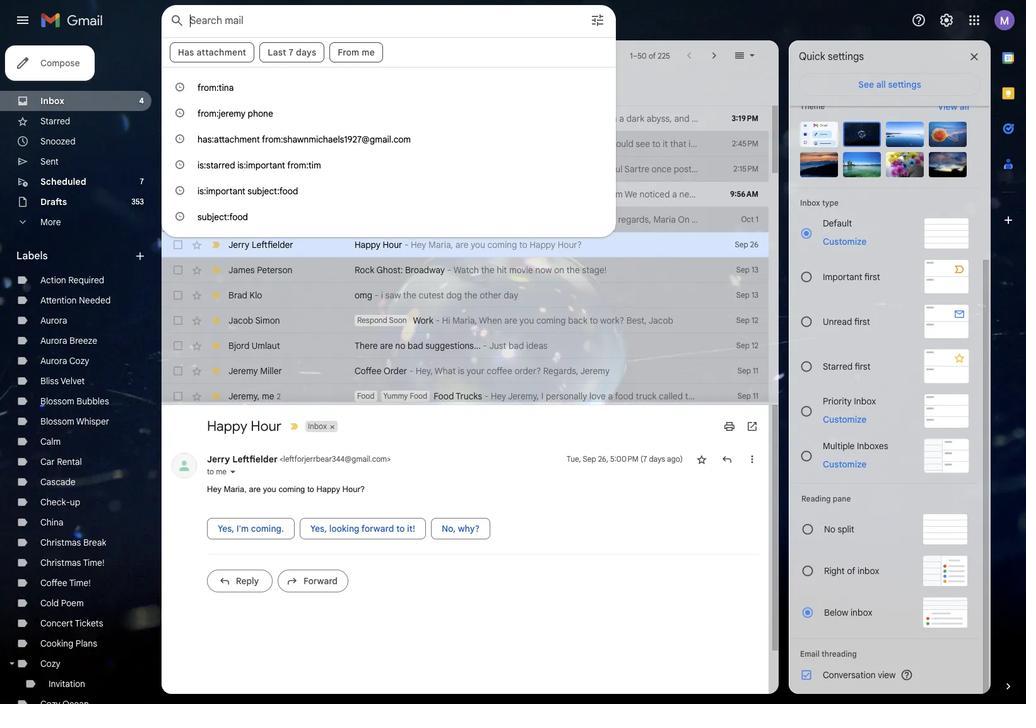 Task type: describe. For each thing, give the bounding box(es) containing it.
hour for happy hour - hey maria, are you coming to happy hour?
[[383, 239, 402, 251]]

list box containing from:tina
[[162, 72, 615, 227]]

inbox right priority
[[854, 395, 876, 407]]

1 horizontal spatial of
[[847, 566, 856, 577]]

saw
[[385, 290, 401, 301]]

0 vertical spatial inbox
[[858, 566, 880, 577]]

ideas
[[526, 340, 548, 352]]

2 bjord umlaut row from the top
[[162, 131, 769, 157]]

first for starred first
[[855, 361, 871, 372]]

Not starred checkbox
[[696, 453, 708, 466]]

more
[[40, 217, 61, 228]]

first for unread first
[[855, 316, 870, 327]]

promotions tab
[[331, 82, 344, 95]]

hour for happy hour
[[251, 418, 282, 435]]

blossom bubbles
[[40, 396, 109, 407]]

brad
[[229, 290, 247, 301]]

respond soon work - hi maria, when are you coming back to work? best, jacob
[[357, 315, 674, 326]]

2 sep 12 from the top
[[737, 341, 759, 350]]

happy hour main content
[[162, 40, 779, 705]]

looking
[[329, 523, 360, 535]]

is
[[458, 366, 465, 377]]

inbox for inbox link
[[40, 95, 64, 107]]

cooking plans
[[40, 638, 97, 650]]

1 vertical spatial is:important
[[198, 186, 245, 197]]

important mainly because you often read messages with this label. switch
[[210, 163, 222, 175]]

- left watch
[[447, 265, 451, 276]]

jeremy right regards,
[[580, 366, 610, 377]]

forward
[[304, 576, 338, 587]]

row containing bjord umlaut
[[162, 333, 769, 359]]

sent
[[40, 156, 59, 167]]

cascade
[[40, 477, 76, 488]]

sep 13 for rock ghost: broadway - watch the hit movie now on the stage!
[[737, 265, 759, 275]]

hi
[[442, 315, 450, 326]]

no, why? button
[[431, 518, 491, 540]]

type
[[822, 198, 839, 208]]

- up broadway
[[405, 239, 409, 251]]

suggestions...
[[426, 340, 481, 352]]

snoozed
[[40, 136, 76, 147]]

day
[[504, 290, 518, 301]]

umlaut for sep 12
[[252, 340, 280, 352]]

1 horizontal spatial coming
[[488, 239, 517, 251]]

jerry for jerry leftfielder < leftforjerrbear344@gmail.com >
[[207, 454, 230, 465]]

inbox for inbox type
[[800, 198, 820, 208]]

support image
[[912, 13, 927, 28]]

1 inside the sunny row
[[756, 215, 759, 224]]

starred for the "starred" link
[[40, 116, 70, 127]]

report spam image
[[237, 49, 250, 62]]

food left yummy
[[357, 391, 375, 401]]

starred for starred first
[[823, 361, 853, 372]]

tue, sep 26, 5:00 pm (7 days ago)
[[567, 454, 683, 464]]

needed
[[79, 295, 111, 306]]

row containing james
[[162, 157, 769, 182]]

1 12 from the top
[[752, 316, 759, 325]]

food left trucks
[[434, 391, 454, 402]]

food inside bjord umlaut row
[[357, 139, 375, 148]]

, for jeremy
[[257, 390, 260, 402]]

gmail image
[[40, 8, 109, 33]]

car
[[40, 456, 55, 468]]

7 inside 'search refinement toolbar' 'list box'
[[289, 47, 294, 58]]

starred link
[[40, 116, 70, 127]]

reading pane
[[802, 494, 851, 504]]

happy down jeremy , me 2
[[207, 418, 248, 435]]

breeze
[[69, 335, 97, 347]]

main menu image
[[15, 13, 30, 28]]

coffee time!
[[40, 578, 91, 589]]

food trucks -
[[434, 391, 491, 402]]

yummy food
[[384, 391, 427, 401]]

settings inside button
[[888, 79, 921, 90]]

jeremy for jeremy , me 2
[[229, 390, 257, 402]]

to down jerry leftfielder cell
[[307, 485, 314, 494]]

Search mail text field
[[190, 15, 555, 27]]

oct 1
[[741, 215, 759, 224]]

bjord down jacob simon
[[229, 340, 250, 352]]

jerry for jerry leftfielder
[[229, 239, 250, 251]]

older image
[[708, 49, 721, 62]]

- right trucks
[[485, 391, 489, 402]]

important according to google magic. switch for google
[[210, 188, 222, 201]]

0 horizontal spatial cozy
[[40, 658, 60, 670]]

toggle split pane mode image
[[734, 49, 746, 62]]

1 sep 11 from the top
[[738, 366, 759, 376]]

google row
[[162, 182, 769, 207]]

important according to google magic. switch for sunny
[[210, 213, 222, 226]]

row containing jacob simon
[[162, 308, 769, 333]]

aurora cozy link
[[40, 355, 89, 367]]

tickets
[[75, 618, 103, 629]]

action
[[40, 275, 66, 286]]

order?
[[515, 366, 541, 377]]

christmas for christmas break
[[40, 537, 81, 549]]

2 vertical spatial maria,
[[224, 485, 247, 494]]

inbox for inbox button
[[308, 421, 327, 431]]

to me
[[207, 467, 227, 476]]

0 vertical spatial hey
[[411, 239, 426, 251]]

bjord left 3
[[276, 163, 297, 175]]

more button
[[0, 212, 152, 232]]

reply link
[[207, 570, 273, 593]]

email threading
[[800, 650, 857, 659]]

me up is:important subject:food
[[259, 163, 272, 175]]

james peterson
[[229, 265, 293, 276]]

below
[[824, 607, 849, 619]]

settings image
[[939, 13, 954, 28]]

reply
[[236, 576, 259, 587]]

heading inside the primary tab list
[[331, 82, 344, 95]]

0 horizontal spatial 1
[[630, 51, 633, 60]]

sunny row
[[162, 207, 769, 232]]

check-up
[[40, 497, 80, 508]]

blossom bubbles link
[[40, 396, 109, 407]]

christmas break
[[40, 537, 106, 549]]

omg
[[355, 290, 372, 301]]

attention needed link
[[40, 295, 111, 306]]

attachment
[[197, 47, 246, 58]]

quick settings element
[[799, 51, 864, 73]]

unread first
[[823, 316, 870, 327]]

car rental
[[40, 456, 82, 468]]

back
[[568, 315, 588, 326]]

sep 26
[[735, 240, 759, 249]]

time! for coffee time!
[[69, 578, 91, 589]]

pane
[[833, 494, 851, 504]]

peterson
[[257, 265, 293, 276]]

work
[[413, 315, 434, 326]]

from:tim
[[287, 160, 321, 171]]

view
[[878, 670, 896, 681]]

broadway
[[405, 265, 445, 276]]

jeremy , me 2
[[229, 390, 281, 402]]

1 vertical spatial hour?
[[343, 485, 365, 494]]

blossom whisper link
[[40, 416, 109, 427]]

view all button
[[931, 99, 977, 114]]

labels heading
[[16, 250, 134, 263]]

right of inbox
[[824, 566, 880, 577]]

2 12 from the top
[[752, 341, 759, 350]]

china link
[[40, 517, 64, 528]]

below inbox
[[824, 607, 873, 619]]

- left hi
[[436, 315, 440, 326]]

brad klo
[[229, 290, 262, 301]]

inbox type element
[[800, 198, 970, 208]]

coffee for coffee time!
[[40, 578, 67, 589]]

action required
[[40, 275, 104, 286]]

- left the just
[[483, 340, 487, 352]]

are right the 'when'
[[505, 315, 517, 326]]

- left the hey,
[[409, 366, 414, 377]]

labels navigation
[[0, 40, 162, 705]]

aurora for aurora breeze
[[40, 335, 67, 347]]

there
[[355, 340, 378, 352]]

1 bad from the left
[[408, 340, 423, 352]]

attention needed
[[40, 295, 111, 306]]

drafts link
[[40, 196, 67, 208]]

leftfielder for jerry leftfielder
[[252, 239, 293, 251]]

the right on
[[567, 265, 580, 276]]

1 11 from the top
[[753, 366, 759, 376]]

cutest
[[419, 290, 444, 301]]

coffee order - hey, what is your coffee order? regards, jeremy
[[355, 366, 610, 377]]

respond
[[357, 316, 387, 325]]

snoozed link
[[40, 136, 76, 147]]

reading pane element
[[802, 494, 968, 504]]

time! for christmas time!
[[83, 557, 105, 569]]

james for james , me , bjord 3
[[229, 163, 255, 175]]

first for important first
[[865, 271, 881, 282]]

there are no bad suggestions... - just bad ideas
[[355, 340, 548, 352]]

0 vertical spatial you
[[471, 239, 485, 251]]

<
[[280, 454, 283, 464]]

threading
[[822, 650, 857, 659]]

to inside button
[[396, 523, 405, 535]]

klo
[[250, 290, 262, 301]]

1 vertical spatial coming
[[537, 315, 566, 326]]

2 bad from the left
[[509, 340, 524, 352]]

1 vertical spatial inbox
[[851, 607, 873, 619]]

primary tab list
[[162, 71, 779, 106]]

to right back
[[590, 315, 598, 326]]

bliss velvet link
[[40, 376, 85, 387]]

3:19 pm
[[732, 114, 759, 123]]

row containing brad klo
[[162, 283, 769, 308]]

happy up rock
[[355, 239, 381, 251]]

bjord umlaut for sep 12
[[229, 340, 280, 352]]

me left show details image on the left of page
[[216, 467, 227, 476]]

hey maria, are you coming to happy hour?
[[207, 485, 365, 494]]

coffee time! link
[[40, 578, 91, 589]]

jeremy for jeremy miller
[[229, 366, 258, 377]]



Task type: vqa. For each thing, say whether or not it's contained in the screenshot.


Task type: locate. For each thing, give the bounding box(es) containing it.
no
[[824, 524, 836, 535]]

2 vertical spatial coming
[[279, 485, 305, 494]]

coffee up the 'cold'
[[40, 578, 67, 589]]

26
[[750, 240, 759, 249]]

1 horizontal spatial hey
[[411, 239, 426, 251]]

watch
[[454, 265, 479, 276]]

priority inbox
[[823, 395, 876, 407]]

0 vertical spatial umlaut
[[253, 113, 284, 124]]

1 vertical spatial of
[[847, 566, 856, 577]]

all inside button
[[960, 101, 970, 112]]

1 vertical spatial 13
[[752, 290, 759, 300]]

0 horizontal spatial starred
[[40, 116, 70, 127]]

all
[[877, 79, 886, 90], [960, 101, 970, 112]]

jeremy down jeremy miller
[[229, 390, 257, 402]]

coffee for coffee order - hey, what is your coffee order? regards, jeremy
[[355, 366, 382, 377]]

bjord umlaut down jacob simon
[[229, 340, 280, 352]]

james up is:important subject:food
[[229, 163, 255, 175]]

has:attachment
[[198, 134, 260, 145]]

first right important
[[865, 271, 881, 282]]

1 vertical spatial umlaut
[[252, 138, 280, 150]]

1 vertical spatial sep 13
[[737, 290, 759, 300]]

None search field
[[162, 5, 616, 237]]

maria, up broadway
[[429, 239, 453, 251]]

, up is:important subject:food
[[255, 163, 257, 175]]

1 vertical spatial blossom
[[40, 416, 74, 427]]

christmas time! link
[[40, 557, 105, 569]]

time! down 'christmas time!'
[[69, 578, 91, 589]]

sep inside cell
[[583, 454, 596, 464]]

subject:food down the google
[[198, 211, 248, 223]]

9:56 am
[[730, 189, 759, 199]]

starred inside labels navigation
[[40, 116, 70, 127]]

aurora for aurora link
[[40, 315, 67, 326]]

yes, looking forward to it!
[[310, 523, 415, 535]]

1 vertical spatial hey
[[207, 485, 222, 494]]

1 yes, from the left
[[218, 523, 234, 535]]

bliss velvet
[[40, 376, 85, 387]]

blossom for blossom whisper
[[40, 416, 74, 427]]

1 james from the top
[[229, 163, 255, 175]]

first right unread
[[855, 316, 870, 327]]

0 horizontal spatial hour
[[251, 418, 282, 435]]

all right view
[[960, 101, 970, 112]]

ago)
[[667, 454, 683, 464]]

1 vertical spatial time!
[[69, 578, 91, 589]]

the left hit
[[481, 265, 495, 276]]

3 aurora from the top
[[40, 355, 67, 367]]

0 horizontal spatial bad
[[408, 340, 423, 352]]

from:tina
[[198, 82, 234, 93]]

0 vertical spatial james
[[229, 163, 255, 175]]

1 horizontal spatial 7
[[289, 47, 294, 58]]

0 vertical spatial blossom
[[40, 396, 74, 407]]

0 vertical spatial all
[[877, 79, 886, 90]]

add to tasks image
[[359, 49, 371, 62]]

1 vertical spatial all
[[960, 101, 970, 112]]

settings right the quick
[[828, 51, 864, 63]]

0 vertical spatial cozy
[[69, 355, 89, 367]]

row containing james peterson
[[162, 258, 769, 283]]

leftforjerrbear344@gmail.com
[[283, 454, 387, 464]]

2
[[277, 392, 281, 401]]

jacob
[[229, 315, 253, 326], [649, 315, 674, 326]]

4 row from the top
[[162, 283, 769, 308]]

up
[[70, 497, 80, 508]]

11
[[753, 366, 759, 376], [753, 391, 759, 401]]

important according to google magic. switch inside the google 'row'
[[210, 188, 222, 201]]

rental
[[57, 456, 82, 468]]

1 vertical spatial sep 12
[[737, 341, 759, 350]]

1 horizontal spatial hour
[[383, 239, 402, 251]]

umlaut for 3:19 pm
[[253, 113, 284, 124]]

are down the sunny row
[[456, 239, 469, 251]]

primary
[[194, 82, 227, 94]]

coming left back
[[537, 315, 566, 326]]

2 important according to google magic. switch from the top
[[210, 188, 222, 201]]

promotions image
[[331, 82, 344, 95]]

important first
[[823, 271, 881, 282]]

james up brad
[[229, 265, 255, 276]]

1 aurora from the top
[[40, 315, 67, 326]]

hour? up on
[[558, 239, 582, 251]]

rock
[[355, 265, 374, 276]]

hour? down leftforjerrbear344@gmail.com
[[343, 485, 365, 494]]

velvet
[[61, 376, 85, 387]]

0 horizontal spatial you
[[263, 485, 276, 494]]

1 horizontal spatial settings
[[888, 79, 921, 90]]

james for james peterson
[[229, 265, 255, 276]]

0 vertical spatial time!
[[83, 557, 105, 569]]

view
[[938, 101, 958, 112]]

3 bjord umlaut from the top
[[229, 340, 280, 352]]

0 vertical spatial 11
[[753, 366, 759, 376]]

important according to google magic. switch
[[210, 138, 222, 150], [210, 188, 222, 201], [210, 213, 222, 226]]

1 vertical spatial 11
[[753, 391, 759, 401]]

action required link
[[40, 275, 104, 286]]

to left the it!
[[396, 523, 405, 535]]

coffee inside labels navigation
[[40, 578, 67, 589]]

1 blossom from the top
[[40, 396, 74, 407]]

yes, inside yes, i'm coming. button
[[218, 523, 234, 535]]

, left 3
[[272, 163, 274, 175]]

leftfielder up show details image on the left of page
[[232, 454, 278, 465]]

1 row from the top
[[162, 157, 769, 182]]

cooking
[[40, 638, 73, 650]]

bad right the just
[[509, 340, 524, 352]]

0 vertical spatial subject:food
[[248, 186, 298, 197]]

no, why?
[[442, 523, 480, 535]]

hour inside row
[[383, 239, 402, 251]]

3 important according to google magic. switch from the top
[[210, 213, 222, 226]]

jerry leftfielder
[[229, 239, 293, 251]]

7 up 353
[[140, 177, 144, 186]]

2 sep 11 from the top
[[738, 391, 759, 401]]

aurora cozy
[[40, 355, 89, 367]]

the right the 'dog'
[[464, 290, 478, 301]]

bjord umlaut row
[[162, 106, 769, 131], [162, 131, 769, 157]]

bliss
[[40, 376, 59, 387]]

1 vertical spatial 7
[[140, 177, 144, 186]]

calm link
[[40, 436, 61, 448]]

50
[[638, 51, 647, 60]]

0 vertical spatial sep 11
[[738, 366, 759, 376]]

None checkbox
[[172, 264, 184, 276], [172, 289, 184, 302], [172, 340, 184, 352], [172, 365, 184, 378], [172, 390, 184, 403], [172, 264, 184, 276], [172, 289, 184, 302], [172, 340, 184, 352], [172, 365, 184, 378], [172, 390, 184, 403]]

are left no
[[380, 340, 393, 352]]

me inside 'list box'
[[362, 47, 375, 58]]

2 vertical spatial umlaut
[[252, 340, 280, 352]]

1 vertical spatial aurora
[[40, 335, 67, 347]]

1 vertical spatial jerry
[[207, 454, 230, 465]]

7 row from the top
[[162, 359, 769, 384]]

0 vertical spatial coming
[[488, 239, 517, 251]]

1 horizontal spatial all
[[960, 101, 970, 112]]

1 vertical spatial coffee
[[40, 578, 67, 589]]

2 13 from the top
[[752, 290, 759, 300]]

leftfielder up peterson
[[252, 239, 293, 251]]

1 vertical spatial christmas
[[40, 557, 81, 569]]

happy down leftforjerrbear344@gmail.com
[[317, 485, 340, 494]]

jacob right best,
[[649, 315, 674, 326]]

other
[[480, 290, 502, 301]]

0 vertical spatial 12
[[752, 316, 759, 325]]

snooze image
[[331, 49, 343, 62]]

search mail image
[[166, 9, 189, 32]]

all for see
[[877, 79, 886, 90]]

2 yes, from the left
[[310, 523, 327, 535]]

2:45 pm
[[732, 139, 759, 148]]

- left "i"
[[375, 290, 379, 301]]

0 vertical spatial leftfielder
[[252, 239, 293, 251]]

1 vertical spatial 12
[[752, 341, 759, 350]]

2 horizontal spatial you
[[520, 315, 534, 326]]

archive image
[[210, 49, 222, 62]]

sep 13 for omg - i saw the cutest dog the other day
[[737, 290, 759, 300]]

2 blossom from the top
[[40, 416, 74, 427]]

yummy
[[384, 391, 408, 401]]

0 horizontal spatial hour?
[[343, 485, 365, 494]]

important according to google magic. switch down important mainly because you often read messages with this label. switch at top
[[210, 188, 222, 201]]

days right (7 on the bottom of page
[[649, 454, 665, 464]]

happy hour - hey maria, are you coming to happy hour?
[[355, 239, 582, 251]]

1 horizontal spatial hour?
[[558, 239, 582, 251]]

all inside button
[[877, 79, 886, 90]]

0 horizontal spatial of
[[649, 51, 656, 60]]

delete image
[[265, 49, 278, 62]]

to up movie
[[519, 239, 528, 251]]

1 vertical spatial james
[[229, 265, 255, 276]]

google
[[229, 189, 259, 200]]

important according to google magic. switch up is:starred
[[210, 138, 222, 150]]

right
[[824, 566, 845, 577]]

0 vertical spatial is:important
[[237, 160, 285, 171]]

important according to google magic. switch for bjord umlaut
[[210, 138, 222, 150]]

6 row from the top
[[162, 333, 769, 359]]

christmas down china link
[[40, 537, 81, 549]]

aurora
[[40, 315, 67, 326], [40, 335, 67, 347], [40, 355, 67, 367]]

cozy down breeze
[[69, 355, 89, 367]]

coming up hit
[[488, 239, 517, 251]]

all for view
[[960, 101, 970, 112]]

is:starred is:important from:tim
[[198, 160, 321, 171]]

0 horizontal spatial coffee
[[40, 578, 67, 589]]

attention
[[40, 295, 77, 306]]

hey down to me
[[207, 485, 222, 494]]

important according to google magic. switch inside the sunny row
[[210, 213, 222, 226]]

1 christmas from the top
[[40, 537, 81, 549]]

, for james
[[255, 163, 257, 175]]

best,
[[627, 315, 647, 326]]

yes, for yes, looking forward to it!
[[310, 523, 327, 535]]

are up yes, i'm coming.
[[249, 485, 261, 494]]

jeremy up jeremy , me 2
[[229, 366, 258, 377]]

maria, down show details image on the left of page
[[224, 485, 247, 494]]

christmas for christmas time!
[[40, 557, 81, 569]]

aurora down attention
[[40, 315, 67, 326]]

just
[[489, 340, 507, 352]]

you up rock ghost: broadway - watch the hit movie now on the stage!
[[471, 239, 485, 251]]

1 horizontal spatial coffee
[[355, 366, 382, 377]]

leftfielder
[[252, 239, 293, 251], [232, 454, 278, 465]]

0 vertical spatial coffee
[[355, 366, 382, 377]]

you up ideas
[[520, 315, 534, 326]]

2 christmas from the top
[[40, 557, 81, 569]]

blossom for blossom bubbles
[[40, 396, 74, 407]]

inbox left type
[[800, 198, 820, 208]]

bjord umlaut
[[229, 113, 284, 124], [229, 138, 280, 150], [229, 340, 280, 352]]

0 vertical spatial sep 12
[[737, 316, 759, 325]]

jerry
[[229, 239, 250, 251], [207, 454, 230, 465]]

bjord up has:attachment
[[229, 113, 251, 124]]

1 vertical spatial subject:food
[[198, 211, 248, 223]]

1 vertical spatial maria,
[[453, 315, 477, 326]]

2 jacob from the left
[[649, 315, 674, 326]]

cold poem link
[[40, 598, 84, 609]]

0 vertical spatial starred
[[40, 116, 70, 127]]

inbox up the "starred" link
[[40, 95, 64, 107]]

is:starred
[[198, 160, 235, 171]]

christmas break link
[[40, 537, 106, 549]]

0 horizontal spatial hey
[[207, 485, 222, 494]]

1 left 50
[[630, 51, 633, 60]]

row containing jerry leftfielder
[[162, 232, 769, 258]]

food left interesting
[[357, 139, 375, 148]]

none search field containing has attachment
[[162, 5, 616, 237]]

food right yummy
[[410, 391, 427, 401]]

sunny
[[229, 214, 253, 225]]

1 vertical spatial 1
[[756, 215, 759, 224]]

required
[[68, 275, 104, 286]]

0 vertical spatial important according to google magic. switch
[[210, 138, 222, 150]]

first
[[865, 271, 881, 282], [855, 316, 870, 327], [855, 361, 871, 372]]

important mainly because it was sent directly to you. switch
[[210, 112, 222, 125]]

happy up now
[[530, 239, 556, 251]]

2 bjord umlaut from the top
[[229, 138, 280, 150]]

2 horizontal spatial coming
[[537, 315, 566, 326]]

0 vertical spatial aurora
[[40, 315, 67, 326]]

2 aurora from the top
[[40, 335, 67, 347]]

jerry up to me
[[207, 454, 230, 465]]

tue, sep 26, 5:00 pm (7 days ago) cell
[[567, 453, 683, 466]]

1 horizontal spatial cozy
[[69, 355, 89, 367]]

0 vertical spatial sep 13
[[737, 265, 759, 275]]

1 horizontal spatial 1
[[756, 215, 759, 224]]

row
[[162, 157, 769, 182], [162, 232, 769, 258], [162, 258, 769, 283], [162, 283, 769, 308], [162, 308, 769, 333], [162, 333, 769, 359], [162, 359, 769, 384], [162, 384, 769, 409]]

conversation view
[[823, 670, 896, 681]]

aurora up bliss
[[40, 355, 67, 367]]

2 vertical spatial first
[[855, 361, 871, 372]]

yes, inside yes, looking forward to it! button
[[310, 523, 327, 535]]

0 vertical spatial bjord umlaut
[[229, 113, 284, 124]]

2 row from the top
[[162, 232, 769, 258]]

time!
[[83, 557, 105, 569], [69, 578, 91, 589]]

i'm
[[237, 523, 249, 535]]

2 vertical spatial you
[[263, 485, 276, 494]]

cooking plans link
[[40, 638, 97, 650]]

0 vertical spatial 1
[[630, 51, 633, 60]]

concert tickets link
[[40, 618, 103, 629]]

coffee inside happy hour main content
[[355, 366, 382, 377]]

hey up broadway
[[411, 239, 426, 251]]

0 vertical spatial christmas
[[40, 537, 81, 549]]

is:important subject:food
[[198, 186, 298, 197]]

split
[[838, 524, 855, 535]]

bjord umlaut down 'primary' tab
[[229, 113, 284, 124]]

search refinement toolbar list box
[[162, 37, 615, 67]]

of inside happy hour main content
[[649, 51, 656, 60]]

yes, for yes, i'm coming.
[[218, 523, 234, 535]]

quick settings
[[799, 51, 864, 63]]

hey
[[411, 239, 426, 251], [207, 485, 222, 494]]

inbox inside button
[[308, 421, 327, 431]]

aurora for aurora cozy
[[40, 355, 67, 367]]

0 vertical spatial jerry
[[229, 239, 250, 251]]

priority
[[823, 395, 852, 407]]

has
[[178, 47, 194, 58]]

jerry leftfielder cell
[[207, 454, 391, 465]]

blossom down bliss velvet "link"
[[40, 396, 74, 407]]

leftfielder for jerry leftfielder < leftforjerrbear344@gmail.com >
[[232, 454, 278, 465]]

2 sep 13 from the top
[[737, 290, 759, 300]]

1 vertical spatial cozy
[[40, 658, 60, 670]]

coffee down there
[[355, 366, 382, 377]]

1 horizontal spatial days
[[649, 454, 665, 464]]

row containing jeremy
[[162, 384, 769, 409]]

13 for omg - i saw the cutest dog the other day
[[752, 290, 759, 300]]

has:attachment from:shawnmichaels1927@gmail.com
[[198, 134, 411, 145]]

inbox inside labels navigation
[[40, 95, 64, 107]]

0 vertical spatial hour?
[[558, 239, 582, 251]]

aurora link
[[40, 315, 67, 326]]

coffee
[[487, 366, 513, 377]]

0 horizontal spatial settings
[[828, 51, 864, 63]]

blossom
[[40, 396, 74, 407], [40, 416, 74, 427]]

jerry down sunny
[[229, 239, 250, 251]]

5 row from the top
[[162, 308, 769, 333]]

yes, left looking
[[310, 523, 327, 535]]

maria, right hi
[[453, 315, 477, 326]]

christmas up coffee time! on the left of page
[[40, 557, 81, 569]]

0 horizontal spatial coming
[[279, 485, 305, 494]]

2 vertical spatial important according to google magic. switch
[[210, 213, 222, 226]]

email threading element
[[800, 650, 970, 659]]

umlaut up is:starred is:important from:tim
[[252, 138, 280, 150]]

no split
[[824, 524, 855, 535]]

default
[[823, 218, 852, 229]]

1 bjord umlaut row from the top
[[162, 106, 769, 131]]

2 11 from the top
[[753, 391, 759, 401]]

jeremy miller
[[229, 366, 282, 377]]

list box
[[162, 72, 615, 227]]

0 vertical spatial hour
[[383, 239, 402, 251]]

1 vertical spatial days
[[649, 454, 665, 464]]

is:important up is:important subject:food
[[237, 160, 285, 171]]

of right 50
[[649, 51, 656, 60]]

1 bjord umlaut from the top
[[229, 113, 284, 124]]

sep 12
[[737, 316, 759, 325], [737, 341, 759, 350]]

1 vertical spatial sep 11
[[738, 391, 759, 401]]

days inside 'search refinement toolbar' 'list box'
[[296, 47, 316, 58]]

hour up the ghost:
[[383, 239, 402, 251]]

1 vertical spatial bjord umlaut
[[229, 138, 280, 150]]

2 vertical spatial bjord umlaut
[[229, 340, 280, 352]]

starred up snoozed
[[40, 116, 70, 127]]

1 important according to google magic. switch from the top
[[210, 138, 222, 150]]

7 inside labels navigation
[[140, 177, 144, 186]]

row containing jeremy miller
[[162, 359, 769, 384]]

what
[[435, 366, 456, 377]]

0 vertical spatial maria,
[[429, 239, 453, 251]]

1 right oct
[[756, 215, 759, 224]]

labels
[[16, 250, 48, 263]]

primary tab
[[162, 71, 320, 106]]

hour down jeremy , me 2
[[251, 418, 282, 435]]

multiple
[[823, 440, 855, 452]]

2 james from the top
[[229, 265, 255, 276]]

bjord umlaut for 3:19 pm
[[229, 113, 284, 124]]

i
[[381, 290, 383, 301]]

inbox right right
[[858, 566, 880, 577]]

>
[[387, 454, 391, 464]]

the right the saw
[[403, 290, 417, 301]]

inbox right below
[[851, 607, 873, 619]]

0 vertical spatial settings
[[828, 51, 864, 63]]

your
[[467, 366, 485, 377]]

13 for rock ghost: broadway - watch the hit movie now on the stage!
[[752, 265, 759, 275]]

important according to google magic. switch left sunny
[[210, 213, 222, 226]]

1 vertical spatial starred
[[823, 361, 853, 372]]

cozy link
[[40, 658, 60, 670]]

compose
[[40, 57, 80, 69]]

cozy down cooking
[[40, 658, 60, 670]]

soon
[[389, 316, 407, 325]]

to left show details image on the left of page
[[207, 467, 214, 476]]

me left 2 on the bottom left
[[262, 390, 274, 402]]

inbox up leftforjerrbear344@gmail.com
[[308, 421, 327, 431]]

settings right see
[[888, 79, 921, 90]]

umlaut up has:attachment from:shawnmichaels1927@gmail.com
[[253, 113, 284, 124]]

show details image
[[229, 468, 237, 476]]

first up priority inbox
[[855, 361, 871, 372]]

1 horizontal spatial starred
[[823, 361, 853, 372]]

1 jacob from the left
[[229, 315, 253, 326]]

days inside cell
[[649, 454, 665, 464]]

3 row from the top
[[162, 258, 769, 283]]

view all
[[938, 101, 970, 112]]

1 vertical spatial you
[[520, 315, 534, 326]]

0 horizontal spatial all
[[877, 79, 886, 90]]

bjord up is:starred is:important from:tim
[[229, 138, 250, 150]]

8 row from the top
[[162, 384, 769, 409]]

yes, left the 'i'm'
[[218, 523, 234, 535]]

2 vertical spatial aurora
[[40, 355, 67, 367]]

bjord umlaut up is:starred is:important from:tim
[[229, 138, 280, 150]]

umlaut down simon
[[252, 340, 280, 352]]

scheduled link
[[40, 176, 86, 187]]

0 vertical spatial 7
[[289, 47, 294, 58]]

7 right last
[[289, 47, 294, 58]]

1 13 from the top
[[752, 265, 759, 275]]

1 horizontal spatial jacob
[[649, 315, 674, 326]]

1 sep 13 from the top
[[737, 265, 759, 275]]

aurora down aurora link
[[40, 335, 67, 347]]

heading
[[331, 82, 344, 95]]

subject:food down james , me , bjord 3
[[248, 186, 298, 197]]

0 vertical spatial days
[[296, 47, 316, 58]]

theme element
[[800, 100, 825, 113]]

of right right
[[847, 566, 856, 577]]

1 sep 12 from the top
[[737, 316, 759, 325]]

yes,
[[218, 523, 234, 535], [310, 523, 327, 535]]

None checkbox
[[172, 239, 184, 251], [172, 314, 184, 327], [172, 239, 184, 251], [172, 314, 184, 327]]

advanced search options image
[[585, 8, 610, 33]]

1 horizontal spatial bad
[[509, 340, 524, 352]]

tab list
[[991, 40, 1026, 659]]



